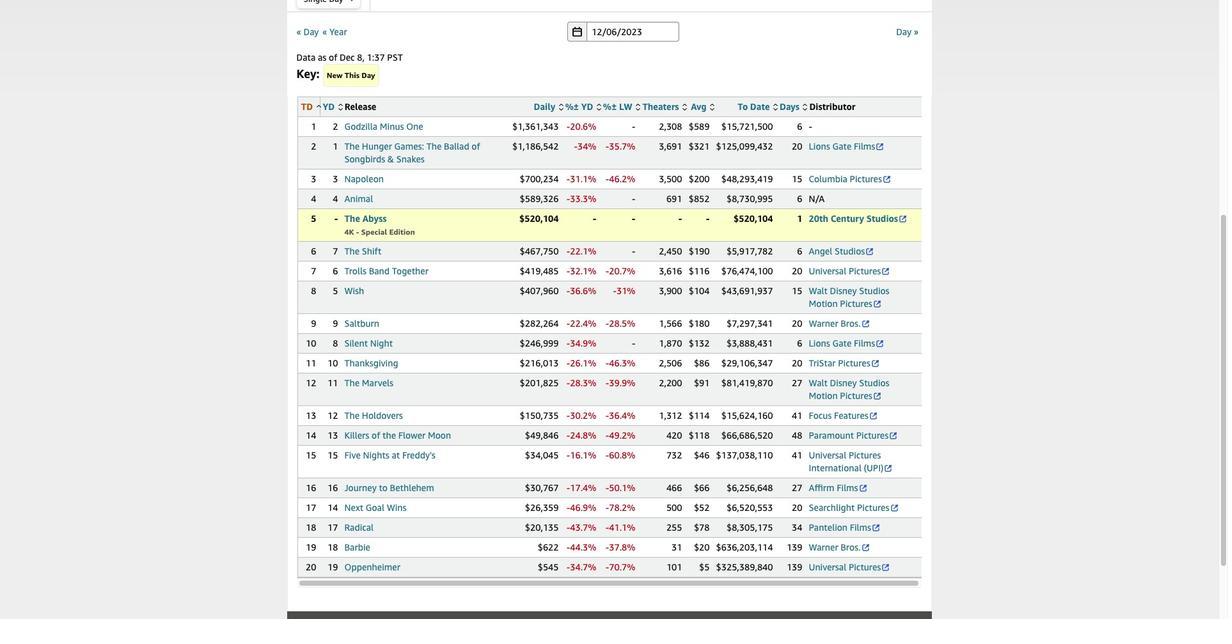 Task type: describe. For each thing, give the bounding box(es) containing it.
70.7%
[[609, 562, 636, 573]]

lions gate films link for 6
[[809, 338, 885, 349]]

»
[[914, 26, 919, 37]]

- for -22.1%
[[567, 246, 570, 257]]

3 for 3
[[311, 173, 316, 184]]

walt for 15
[[809, 285, 828, 296]]

next
[[344, 502, 363, 513]]

searchlight pictures
[[809, 502, 890, 513]]

band
[[369, 265, 390, 276]]

universal pictures international (upi) link
[[809, 450, 893, 473]]

2 godzilla minus one
[[333, 121, 423, 132]]

2 yd from the left
[[581, 101, 593, 112]]

paramount pictures link
[[809, 430, 898, 441]]

paramount
[[809, 430, 854, 441]]

$180
[[689, 318, 710, 329]]

days
[[780, 101, 800, 112]]

-49.2%
[[606, 430, 636, 441]]

walt for 27
[[809, 377, 828, 388]]

affirm films link
[[809, 482, 868, 493]]

- for -36.6%
[[567, 285, 570, 296]]

%± lw
[[603, 101, 632, 112]]

-30.2%
[[567, 410, 597, 421]]

- for -70.7%
[[606, 562, 609, 573]]

$3,888,431
[[727, 338, 773, 349]]

five
[[344, 450, 361, 461]]

the for - the abyss 4k - special edition
[[344, 213, 360, 224]]

release
[[345, 101, 376, 112]]

-34%
[[574, 141, 597, 152]]

the hunger games: the ballad of songbirds & snakes link
[[344, 141, 480, 164]]

universal for 20
[[809, 265, 847, 276]]

films up columbia pictures link
[[854, 141, 875, 152]]

$125,099,432
[[716, 141, 773, 152]]

-46.2%
[[606, 173, 636, 184]]

$26,359
[[525, 502, 559, 513]]

of for moon
[[372, 430, 380, 441]]

- the abyss 4k - special edition
[[334, 213, 415, 237]]

$104
[[689, 285, 710, 296]]

$15,721,500
[[721, 121, 773, 132]]

ballad
[[444, 141, 469, 152]]

focus features link
[[809, 410, 878, 421]]

-31.1%
[[567, 173, 597, 184]]

11 the marvels
[[328, 377, 394, 388]]

new
[[327, 70, 343, 80]]

disney for 27
[[830, 377, 857, 388]]

barbie link
[[344, 542, 370, 553]]

$150,735
[[520, 410, 559, 421]]

goal
[[366, 502, 384, 513]]

gate for 6
[[833, 338, 852, 349]]

8 silent night
[[333, 338, 393, 349]]

-33.3%
[[567, 193, 597, 204]]

studios for 1
[[867, 213, 898, 224]]

disney for 15
[[830, 285, 857, 296]]

139 for warner bros.
[[787, 542, 803, 553]]

pictures for $137,038,110
[[849, 450, 881, 461]]

22.1%
[[570, 246, 597, 257]]

-26.1%
[[567, 358, 597, 368]]

« year link
[[322, 26, 347, 37]]

studios for 27
[[859, 377, 890, 388]]

- for -34.9%
[[567, 338, 570, 349]]

18 for 18 barbie
[[328, 542, 338, 553]]

20 for lions gate films
[[792, 141, 803, 152]]

pantelion films link
[[809, 522, 881, 533]]

20th century studios link
[[809, 213, 908, 224]]

$201,825
[[520, 377, 559, 388]]

- for -35.7%
[[606, 141, 609, 152]]

1 « from the left
[[297, 26, 301, 37]]

tristar
[[809, 358, 836, 368]]

- for -20.6%
[[567, 121, 570, 132]]

- for -24.8%
[[567, 430, 570, 441]]

pantelion
[[809, 522, 848, 533]]

marvels
[[362, 377, 394, 388]]

37.8%
[[609, 542, 636, 553]]

days link
[[780, 101, 808, 112]]

- for -49.2%
[[606, 430, 609, 441]]

255
[[667, 522, 682, 533]]

$116
[[689, 265, 710, 276]]

the shift link
[[344, 246, 382, 257]]

6 down days link
[[797, 121, 803, 132]]

41 for focus features
[[792, 410, 803, 421]]

7 the shift
[[333, 246, 382, 257]]

as
[[318, 52, 327, 63]]

together
[[392, 265, 429, 276]]

34.9%
[[570, 338, 597, 349]]

20 for warner bros.
[[792, 318, 803, 329]]

-36.4%
[[606, 410, 636, 421]]

pictures for $66,686,520
[[856, 430, 889, 441]]

affirm films
[[809, 482, 858, 493]]

gate for 20
[[833, 141, 852, 152]]

%± yd link
[[565, 101, 601, 112]]

- for -39.9%
[[606, 377, 609, 388]]

- for -37.8%
[[606, 542, 609, 553]]

lions for 20
[[809, 141, 830, 152]]

special
[[361, 227, 387, 237]]

new this day
[[327, 70, 375, 80]]

1 inside 1 the hunger games: the ballad of songbirds & snakes
[[333, 141, 338, 152]]

10 for 10 thanksgiving
[[328, 358, 338, 368]]

journey
[[344, 482, 377, 493]]

27 for affirm films
[[792, 482, 803, 493]]

the for 7 the shift
[[344, 246, 360, 257]]

$216,013
[[520, 358, 559, 368]]

12 the holdovers
[[328, 410, 403, 421]]

calendar image
[[573, 27, 582, 37]]

trolls
[[344, 265, 367, 276]]

$137,038,110
[[716, 450, 773, 461]]

8 for 8 silent night
[[333, 338, 338, 349]]

angel
[[809, 246, 832, 257]]

lions for 6
[[809, 338, 830, 349]]

$545
[[538, 562, 559, 573]]

-34.7%
[[567, 562, 597, 573]]

2,308
[[659, 121, 682, 132]]

at
[[392, 450, 400, 461]]

universal pictures link for 20
[[809, 265, 891, 276]]

5 wish
[[333, 285, 364, 296]]

pictures for $29,106,347
[[838, 358, 870, 368]]

$321
[[689, 141, 710, 152]]

the abyss link
[[344, 213, 387, 224]]

1 $520,104 from the left
[[520, 213, 559, 224]]

the for 12 the holdovers
[[344, 410, 360, 421]]

pictures for $6,520,553
[[857, 502, 890, 513]]

%± lw link
[[603, 101, 640, 112]]

- for -26.1%
[[567, 358, 570, 368]]

pantelion films
[[809, 522, 871, 533]]

- for -31.1%
[[567, 173, 570, 184]]

- for -43.7%
[[567, 522, 570, 533]]

paramount pictures
[[809, 430, 889, 441]]

- for -31%
[[613, 285, 617, 296]]

universal pictures link for 139
[[809, 562, 891, 573]]

7 for 7
[[311, 265, 316, 276]]

0 horizontal spatial day
[[304, 26, 319, 37]]

11 for 11 the marvels
[[328, 377, 338, 388]]

studios for 15
[[859, 285, 890, 296]]

barbie
[[344, 542, 370, 553]]

napoleon
[[344, 173, 384, 184]]

- for -16.1%
[[567, 450, 570, 461]]

2 for 2 godzilla minus one
[[333, 121, 338, 132]]

- for -28.5%
[[606, 318, 609, 329]]

16 for 16
[[306, 482, 316, 493]]

11 for 11
[[306, 358, 316, 368]]

lions gate films for 20
[[809, 141, 875, 152]]

killers
[[344, 430, 369, 441]]

20th century studios
[[809, 213, 898, 224]]

17 for 17
[[306, 502, 316, 513]]

60.8%
[[609, 450, 636, 461]]

2 for 2
[[311, 141, 316, 152]]

$20,135
[[525, 522, 559, 533]]

2,200
[[659, 377, 682, 388]]

31.1%
[[570, 173, 597, 184]]

$52
[[694, 502, 710, 513]]

4 for 4
[[311, 193, 316, 204]]

-50.1%
[[606, 482, 636, 493]]

universal for 139
[[809, 562, 847, 573]]

20 for searchlight pictures
[[792, 502, 803, 513]]

&
[[388, 154, 394, 164]]

- for -33.3%
[[567, 193, 570, 204]]

14 for 14 next goal wins
[[328, 502, 338, 513]]



Task type: vqa. For each thing, say whether or not it's contained in the screenshot.
20 Lions Gate Films
yes



Task type: locate. For each thing, give the bounding box(es) containing it.
$5,917,782
[[727, 246, 773, 257]]

2 horizontal spatial 1
[[797, 213, 803, 224]]

warner for 20
[[809, 318, 838, 329]]

1 horizontal spatial day
[[362, 70, 375, 80]]

warner bros. link down pantelion films at the right
[[809, 542, 870, 553]]

daily
[[534, 101, 555, 112]]

139 for universal pictures
[[787, 562, 803, 573]]

films down searchlight pictures link
[[850, 522, 871, 533]]

2 lions gate films link from the top
[[809, 338, 885, 349]]

lions gate films up tristar pictures link
[[809, 338, 875, 349]]

5 for 5
[[311, 213, 316, 224]]

universal down pantelion
[[809, 562, 847, 573]]

napoleon link
[[344, 173, 384, 184]]

1 horizontal spatial 13
[[328, 430, 338, 441]]

13 for 13 killers of the flower moon
[[328, 430, 338, 441]]

warner bros. up the tristar pictures
[[809, 318, 861, 329]]

27 left "affirm"
[[792, 482, 803, 493]]

9 for 9 saltburn
[[333, 318, 338, 329]]

10 left "silent"
[[306, 338, 316, 349]]

17 for 17 radical
[[328, 522, 338, 533]]

- for -60.8%
[[606, 450, 609, 461]]

universal pictures link down angel studios link
[[809, 265, 891, 276]]

universal
[[809, 265, 847, 276], [809, 450, 847, 461], [809, 562, 847, 573]]

2 horizontal spatial day
[[896, 26, 912, 37]]

the up killers
[[344, 410, 360, 421]]

films up tristar pictures link
[[854, 338, 875, 349]]

$48,293,419
[[721, 173, 773, 184]]

snakes
[[397, 154, 425, 164]]

lions gate films link up the columbia pictures
[[809, 141, 885, 152]]

0 horizontal spatial 8
[[311, 285, 316, 296]]

0 horizontal spatial 9
[[311, 318, 316, 329]]

0 vertical spatial warner bros.
[[809, 318, 861, 329]]

7 left trolls
[[311, 265, 316, 276]]

1 vertical spatial universal
[[809, 450, 847, 461]]

0 vertical spatial 14
[[306, 430, 316, 441]]

0 vertical spatial 27
[[792, 377, 803, 388]]

$49,846
[[525, 430, 559, 441]]

thanksgiving
[[344, 358, 398, 368]]

1 horizontal spatial 14
[[328, 502, 338, 513]]

20 left "19 oppenheimer"
[[306, 562, 316, 573]]

1 horizontal spatial 7
[[333, 246, 338, 257]]

13 for 13
[[306, 410, 316, 421]]

$132
[[689, 338, 710, 349]]

- for -46.2%
[[606, 173, 609, 184]]

1 horizontal spatial 1
[[333, 141, 338, 152]]

night
[[370, 338, 393, 349]]

- for -44.3%
[[567, 542, 570, 553]]

1 yd from the left
[[323, 101, 335, 112]]

lions up tristar
[[809, 338, 830, 349]]

1 vertical spatial 17
[[328, 522, 338, 533]]

0 horizontal spatial 2
[[311, 141, 316, 152]]

3 napoleon
[[333, 173, 384, 184]]

2 walt from the top
[[809, 377, 828, 388]]

101
[[667, 562, 682, 573]]

1 vertical spatial warner
[[809, 542, 838, 553]]

walt down angel
[[809, 285, 828, 296]]

the inside - the abyss 4k - special edition
[[344, 213, 360, 224]]

6 left trolls
[[333, 265, 338, 276]]

- for -78.2%
[[606, 502, 609, 513]]

oppenheimer
[[344, 562, 400, 573]]

1 lions gate films from the top
[[809, 141, 875, 152]]

0 horizontal spatial 5
[[311, 213, 316, 224]]

6 -
[[797, 121, 812, 132]]

studios down angel studios link
[[859, 285, 890, 296]]

gate up the columbia pictures
[[833, 141, 852, 152]]

1 vertical spatial warner bros.
[[809, 542, 861, 553]]

1 vertical spatial 2
[[311, 141, 316, 152]]

1 vertical spatial gate
[[833, 338, 852, 349]]

universal pictures link down pantelion films link
[[809, 562, 891, 573]]

43.7%
[[570, 522, 597, 533]]

30.2%
[[570, 410, 597, 421]]

7 for 7 the shift
[[333, 246, 338, 257]]

-43.7%
[[567, 522, 597, 533]]

34.7%
[[570, 562, 597, 573]]

1 vertical spatial bros.
[[841, 542, 861, 553]]

0 vertical spatial walt disney studios motion pictures link
[[809, 285, 890, 309]]

warner bros. link for 20
[[809, 318, 870, 329]]

day left »
[[896, 26, 912, 37]]

universal pictures down pantelion films link
[[809, 562, 881, 573]]

4 left animal link
[[333, 193, 338, 204]]

0 vertical spatial 13
[[306, 410, 316, 421]]

gate up tristar pictures link
[[833, 338, 852, 349]]

the down 4k
[[344, 246, 360, 257]]

distributor
[[810, 101, 856, 112]]

20.6%
[[570, 121, 597, 132]]

2 motion from the top
[[809, 390, 838, 401]]

1 walt disney studios motion pictures from the top
[[809, 285, 890, 309]]

3,691
[[659, 141, 682, 152]]

3,500
[[659, 173, 682, 184]]

1 vertical spatial 27
[[792, 482, 803, 493]]

2 4 from the left
[[333, 193, 338, 204]]

1 horizontal spatial 4
[[333, 193, 338, 204]]

-17.4%
[[567, 482, 597, 493]]

%± left 'lw'
[[603, 101, 617, 112]]

1 vertical spatial 18
[[328, 542, 338, 553]]

trolls band together link
[[344, 265, 429, 276]]

of left the in the left of the page
[[372, 430, 380, 441]]

46.2%
[[609, 173, 636, 184]]

data as of dec 8, 1:37 pst
[[297, 52, 403, 63]]

1 disney from the top
[[830, 285, 857, 296]]

2 $520,104 from the left
[[734, 213, 773, 224]]

8 left '5 wish'
[[311, 285, 316, 296]]

28.5%
[[609, 318, 636, 329]]

19 left the 18 barbie
[[306, 542, 316, 553]]

1 vertical spatial motion
[[809, 390, 838, 401]]

5 for 5 wish
[[333, 285, 338, 296]]

2 %± from the left
[[603, 101, 617, 112]]

pictures for $76,474,100
[[849, 265, 881, 276]]

$20
[[694, 542, 710, 553]]

day right this
[[362, 70, 375, 80]]

19 oppenheimer
[[328, 562, 400, 573]]

the for 1 the hunger games: the ballad of songbirds & snakes
[[344, 141, 360, 152]]

13 left 12 the holdovers
[[306, 410, 316, 421]]

31
[[672, 542, 682, 553]]

yd up 20.6%
[[581, 101, 593, 112]]

the for 11 the marvels
[[344, 377, 360, 388]]

2 gate from the top
[[833, 338, 852, 349]]

angel studios link
[[809, 246, 875, 257]]

1:37
[[367, 52, 385, 63]]

0 vertical spatial universal pictures
[[809, 265, 881, 276]]

walt down tristar
[[809, 377, 828, 388]]

20 right $7,297,341
[[792, 318, 803, 329]]

0 horizontal spatial 7
[[311, 265, 316, 276]]

1 horizontal spatial 5
[[333, 285, 338, 296]]

35.7%
[[609, 141, 636, 152]]

universal pictures down angel studios link
[[809, 265, 881, 276]]

the up 4k
[[344, 213, 360, 224]]

dec
[[340, 52, 355, 63]]

warner bros. link for 139
[[809, 542, 870, 553]]

0 vertical spatial disney
[[830, 285, 857, 296]]

motion for 15
[[809, 298, 838, 309]]

6 left angel
[[797, 246, 803, 257]]

1 bros. from the top
[[841, 318, 861, 329]]

lions gate films up the columbia pictures
[[809, 141, 875, 152]]

1 vertical spatial disney
[[830, 377, 857, 388]]

2 vertical spatial of
[[372, 430, 380, 441]]

1 horizontal spatial 11
[[328, 377, 338, 388]]

warner bros.
[[809, 318, 861, 329], [809, 542, 861, 553]]

2 universal pictures link from the top
[[809, 562, 891, 573]]

saltburn link
[[344, 318, 379, 329]]

1 horizontal spatial of
[[372, 430, 380, 441]]

1 gate from the top
[[833, 141, 852, 152]]

0 horizontal spatial 18
[[306, 522, 316, 533]]

48
[[792, 430, 803, 441]]

18
[[306, 522, 316, 533], [328, 542, 338, 553]]

12
[[306, 377, 316, 388], [328, 410, 338, 421]]

the holdovers link
[[344, 410, 403, 421]]

bros. up tristar pictures link
[[841, 318, 861, 329]]

2 27 from the top
[[792, 482, 803, 493]]

0 vertical spatial of
[[329, 52, 337, 63]]

20
[[792, 141, 803, 152], [792, 265, 803, 276], [792, 318, 803, 329], [792, 358, 803, 368], [792, 502, 803, 513], [306, 562, 316, 573]]

0 vertical spatial walt
[[809, 285, 828, 296]]

pictures inside universal pictures international (upi)
[[849, 450, 881, 461]]

1 horizontal spatial 16
[[328, 482, 338, 493]]

the up songbirds
[[344, 141, 360, 152]]

11 left 10 thanksgiving
[[306, 358, 316, 368]]

1 9 from the left
[[311, 318, 316, 329]]

$407,960
[[520, 285, 559, 296]]

1 41 from the top
[[792, 410, 803, 421]]

universal pictures for 139
[[809, 562, 881, 573]]

1 vertical spatial lions gate films link
[[809, 338, 885, 349]]

0 vertical spatial bros.
[[841, 318, 861, 329]]

- for -22.4%
[[567, 318, 570, 329]]

walt disney studios motion pictures up features
[[809, 377, 890, 401]]

dropdown image
[[348, 0, 355, 1]]

3 up 4 animal
[[333, 173, 338, 184]]

- for -17.4%
[[567, 482, 570, 493]]

lions gate films for 6
[[809, 338, 875, 349]]

2 warner from the top
[[809, 542, 838, 553]]

14 left next
[[328, 502, 338, 513]]

9 left the 9 saltburn
[[311, 318, 316, 329]]

41 for universal pictures international (upi)
[[792, 450, 803, 461]]

41
[[792, 410, 803, 421], [792, 450, 803, 461]]

2 universal pictures from the top
[[809, 562, 881, 573]]

1 139 from the top
[[787, 542, 803, 553]]

27
[[792, 377, 803, 388], [792, 482, 803, 493]]

0 vertical spatial 139
[[787, 542, 803, 553]]

1 vertical spatial walt disney studios motion pictures link
[[809, 377, 890, 401]]

tristar pictures
[[809, 358, 870, 368]]

10 for 10
[[306, 338, 316, 349]]

1 vertical spatial universal pictures
[[809, 562, 881, 573]]

1 warner bros. from the top
[[809, 318, 861, 329]]

bethlehem
[[390, 482, 434, 493]]

1 vertical spatial 14
[[328, 502, 338, 513]]

0 vertical spatial universal pictures link
[[809, 265, 891, 276]]

4 for 4 animal
[[333, 193, 338, 204]]

691
[[667, 193, 682, 204]]

0 horizontal spatial 14
[[306, 430, 316, 441]]

0 horizontal spatial of
[[329, 52, 337, 63]]

1 vertical spatial lions gate films
[[809, 338, 875, 349]]

17 up the 18 barbie
[[328, 522, 338, 533]]

19 down the 18 barbie
[[328, 562, 338, 573]]

- for -41.1%
[[606, 522, 609, 533]]

of right the ballad
[[472, 141, 480, 152]]

year
[[329, 26, 347, 37]]

1 %± from the left
[[565, 101, 579, 112]]

1 vertical spatial 13
[[328, 430, 338, 441]]

2 lions gate films from the top
[[809, 338, 875, 349]]

1 horizontal spatial 17
[[328, 522, 338, 533]]

1 vertical spatial 139
[[787, 562, 803, 573]]

of right as
[[329, 52, 337, 63]]

14 for 14
[[306, 430, 316, 441]]

1 horizontal spatial 12
[[328, 410, 338, 421]]

1 horizontal spatial 19
[[328, 562, 338, 573]]

2 16 from the left
[[328, 482, 338, 493]]

2 lions from the top
[[809, 338, 830, 349]]

« left year
[[322, 26, 327, 37]]

3 for 3 napoleon
[[333, 173, 338, 184]]

columbia pictures
[[809, 173, 882, 184]]

-22.4%
[[567, 318, 597, 329]]

8 left "silent"
[[333, 338, 338, 349]]

1 horizontal spatial %±
[[603, 101, 617, 112]]

0 horizontal spatial yd
[[323, 101, 335, 112]]

2 3 from the left
[[333, 173, 338, 184]]

walt disney studios motion pictures link down angel studios link
[[809, 285, 890, 309]]

warner bros. for 20
[[809, 318, 861, 329]]

films up searchlight pictures at the bottom
[[837, 482, 858, 493]]

0 horizontal spatial 13
[[306, 410, 316, 421]]

« up data
[[297, 26, 301, 37]]

warner bros. for 139
[[809, 542, 861, 553]]

1 vertical spatial 10
[[328, 358, 338, 368]]

0 horizontal spatial «
[[297, 26, 301, 37]]

16 for 16 journey to bethlehem
[[328, 482, 338, 493]]

disney down angel studios link
[[830, 285, 857, 296]]

of for 1:37
[[329, 52, 337, 63]]

0 vertical spatial universal
[[809, 265, 847, 276]]

11 down 10 thanksgiving
[[328, 377, 338, 388]]

2 9 from the left
[[333, 318, 338, 329]]

1 horizontal spatial 10
[[328, 358, 338, 368]]

$467,750
[[520, 246, 559, 257]]

1 lions from the top
[[809, 141, 830, 152]]

0 horizontal spatial 11
[[306, 358, 316, 368]]

1 warner bros. link from the top
[[809, 318, 870, 329]]

17
[[306, 502, 316, 513], [328, 522, 338, 533]]

- for -32.1%
[[567, 265, 570, 276]]

0 vertical spatial 41
[[792, 410, 803, 421]]

- for -34.7%
[[567, 562, 570, 573]]

warner down pantelion
[[809, 542, 838, 553]]

walt disney studios motion pictures for 27
[[809, 377, 890, 401]]

- for -28.3%
[[567, 377, 570, 388]]

warner bros. down pantelion films at the right
[[809, 542, 861, 553]]

18 left 17 radical
[[306, 522, 316, 533]]

freddy's
[[402, 450, 436, 461]]

2 warner bros. link from the top
[[809, 542, 870, 553]]

20 for tristar pictures
[[792, 358, 803, 368]]

1 vertical spatial walt disney studios motion pictures
[[809, 377, 890, 401]]

1 horizontal spatial 9
[[333, 318, 338, 329]]

0 vertical spatial 12
[[306, 377, 316, 388]]

1 vertical spatial 11
[[328, 377, 338, 388]]

12 left 11 the marvels
[[306, 377, 316, 388]]

14 left killers
[[306, 430, 316, 441]]

the down 10 thanksgiving
[[344, 377, 360, 388]]

to date link
[[738, 101, 778, 112]]

$86
[[694, 358, 710, 368]]

0 horizontal spatial 17
[[306, 502, 316, 513]]

2 bros. from the top
[[841, 542, 861, 553]]

walt disney studios motion pictures link up features
[[809, 377, 890, 401]]

$520,104 down $589,326
[[520, 213, 559, 224]]

1 vertical spatial of
[[472, 141, 480, 152]]

motion for 27
[[809, 390, 838, 401]]

2 41 from the top
[[792, 450, 803, 461]]

0 vertical spatial motion
[[809, 298, 838, 309]]

of inside 1 the hunger games: the ballad of songbirds & snakes
[[472, 141, 480, 152]]

1 vertical spatial lions
[[809, 338, 830, 349]]

lions gate films link for 20
[[809, 141, 885, 152]]

1 universal pictures link from the top
[[809, 265, 891, 276]]

pictures for $325,389,840
[[849, 562, 881, 573]]

disney
[[830, 285, 857, 296], [830, 377, 857, 388]]

20 for universal pictures
[[792, 265, 803, 276]]

the left the ballad
[[427, 141, 442, 152]]

1 horizontal spatial 8
[[333, 338, 338, 349]]

0 horizontal spatial 12
[[306, 377, 316, 388]]

1 vertical spatial 1
[[333, 141, 338, 152]]

0 horizontal spatial 19
[[306, 542, 316, 553]]

pictures for $48,293,419
[[850, 173, 882, 184]]

$30,767
[[525, 482, 559, 493]]

warner up tristar
[[809, 318, 838, 329]]

1 vertical spatial walt
[[809, 377, 828, 388]]

1 universal from the top
[[809, 265, 847, 276]]

44.3%
[[570, 542, 597, 553]]

day left « year link
[[304, 26, 319, 37]]

1 warner from the top
[[809, 318, 838, 329]]

4 left 4 animal
[[311, 193, 316, 204]]

0 vertical spatial 7
[[333, 246, 338, 257]]

animal
[[344, 193, 373, 204]]

$520,104 down the $8,730,995
[[734, 213, 773, 224]]

0 vertical spatial 1
[[311, 121, 316, 132]]

0 vertical spatial 18
[[306, 522, 316, 533]]

1 lions gate films link from the top
[[809, 141, 885, 152]]

%± up -20.6%
[[565, 101, 579, 112]]

1 down the yd 'link'
[[333, 141, 338, 152]]

0 vertical spatial lions gate films link
[[809, 141, 885, 152]]

26.1%
[[570, 358, 597, 368]]

next goal wins link
[[344, 502, 407, 513]]

10 thanksgiving
[[328, 358, 398, 368]]

universal down angel
[[809, 265, 847, 276]]

0 vertical spatial 8
[[311, 285, 316, 296]]

6 left n/a
[[797, 193, 803, 204]]

18 left barbie
[[328, 542, 338, 553]]

moon
[[428, 430, 451, 441]]

motion down angel
[[809, 298, 838, 309]]

0 vertical spatial gate
[[833, 141, 852, 152]]

20 down 6 -
[[792, 141, 803, 152]]

studios down tristar pictures link
[[859, 377, 890, 388]]

-35.7%
[[606, 141, 636, 152]]

day » link
[[896, 26, 919, 37]]

2 vertical spatial universal
[[809, 562, 847, 573]]

1 horizontal spatial 18
[[328, 542, 338, 553]]

8 for 8
[[311, 285, 316, 296]]

2 disney from the top
[[830, 377, 857, 388]]

2 « from the left
[[322, 26, 327, 37]]

0 vertical spatial 19
[[306, 542, 316, 553]]

-32.1%
[[567, 265, 597, 276]]

universal inside universal pictures international (upi)
[[809, 450, 847, 461]]

bros. down pantelion films link
[[841, 542, 861, 553]]

of
[[329, 52, 337, 63], [472, 141, 480, 152], [372, 430, 380, 441]]

10 up 11 the marvels
[[328, 358, 338, 368]]

disney down tristar pictures link
[[830, 377, 857, 388]]

$1,361,343
[[512, 121, 559, 132]]

17 left next
[[306, 502, 316, 513]]

1 walt from the top
[[809, 285, 828, 296]]

2 139 from the top
[[787, 562, 803, 573]]

3 universal from the top
[[809, 562, 847, 573]]

$1,186,542
[[512, 141, 559, 152]]

studios right angel
[[835, 246, 865, 257]]

2 walt disney studios motion pictures link from the top
[[809, 377, 890, 401]]

2 universal from the top
[[809, 450, 847, 461]]

date
[[750, 101, 770, 112]]

1 vertical spatial 19
[[328, 562, 338, 573]]

1 horizontal spatial 3
[[333, 173, 338, 184]]

- for -36.4%
[[606, 410, 609, 421]]

12 left the holdovers link
[[328, 410, 338, 421]]

lw
[[619, 101, 632, 112]]

27 for walt disney studios motion pictures
[[792, 377, 803, 388]]

2 walt disney studios motion pictures from the top
[[809, 377, 890, 401]]

walt disney studios motion pictures link for 15
[[809, 285, 890, 309]]

1 vertical spatial 12
[[328, 410, 338, 421]]

lions gate films link up tristar pictures link
[[809, 338, 885, 349]]

killers of the flower moon link
[[344, 430, 451, 441]]

walt
[[809, 285, 828, 296], [809, 377, 828, 388]]

0 vertical spatial 2
[[333, 121, 338, 132]]

1 4 from the left
[[311, 193, 316, 204]]

6 right $3,888,431
[[797, 338, 803, 349]]

wish
[[344, 285, 364, 296]]

0 horizontal spatial %±
[[565, 101, 579, 112]]

20 left tristar
[[792, 358, 803, 368]]

0 horizontal spatial 10
[[306, 338, 316, 349]]

20.7%
[[609, 265, 636, 276]]

walt disney studios motion pictures for 15
[[809, 285, 890, 309]]

this
[[345, 70, 360, 80]]

0 horizontal spatial 1
[[311, 121, 316, 132]]

6 n/a
[[797, 193, 825, 204]]

12 for 12
[[306, 377, 316, 388]]

1 27 from the top
[[792, 377, 803, 388]]

2 vertical spatial 1
[[797, 213, 803, 224]]

1 3 from the left
[[311, 173, 316, 184]]

Date with format m m/d d/y y y y text field
[[587, 22, 679, 42]]

0 horizontal spatial 3
[[311, 173, 316, 184]]

1 16 from the left
[[306, 482, 316, 493]]

11
[[306, 358, 316, 368], [328, 377, 338, 388]]

warner bros. link up the tristar pictures
[[809, 318, 870, 329]]

- for -46.9%
[[567, 502, 570, 513]]

31%
[[617, 285, 636, 296]]

bros. for 139
[[841, 542, 861, 553]]

1,566
[[659, 318, 682, 329]]

13 left killers
[[328, 430, 338, 441]]

4k
[[344, 227, 354, 237]]

(upi)
[[864, 463, 884, 473]]

bros. for 20
[[841, 318, 861, 329]]

20 right the $76,474,100
[[792, 265, 803, 276]]

universal up international
[[809, 450, 847, 461]]

19 for 19
[[306, 542, 316, 553]]

9 left saltburn link
[[333, 318, 338, 329]]

walt disney studios motion pictures down angel studios link
[[809, 285, 890, 309]]

%± for %± lw
[[603, 101, 617, 112]]

1 universal pictures from the top
[[809, 265, 881, 276]]

n/a
[[809, 193, 825, 204]]

0 vertical spatial 5
[[311, 213, 316, 224]]

0 vertical spatial lions
[[809, 141, 830, 152]]

3 left 3 napoleon
[[311, 173, 316, 184]]

lions down 6 -
[[809, 141, 830, 152]]

- for -20.7%
[[606, 265, 609, 276]]

warner
[[809, 318, 838, 329], [809, 542, 838, 553]]

studios right century
[[867, 213, 898, 224]]

0 vertical spatial 10
[[306, 338, 316, 349]]

6 left 7 the shift
[[311, 246, 316, 257]]

1 motion from the top
[[809, 298, 838, 309]]

minus
[[380, 121, 404, 132]]

1 horizontal spatial 2
[[333, 121, 338, 132]]

films
[[854, 141, 875, 152], [854, 338, 875, 349], [837, 482, 858, 493], [850, 522, 871, 533]]

78.2%
[[609, 502, 636, 513]]

27 right $81,419,870
[[792, 377, 803, 388]]

- for -50.1%
[[606, 482, 609, 493]]

$78
[[694, 522, 710, 533]]

1 walt disney studios motion pictures link from the top
[[809, 285, 890, 309]]

1 vertical spatial 5
[[333, 285, 338, 296]]

$6,520,553
[[727, 502, 773, 513]]

20 up "34"
[[792, 502, 803, 513]]

41 up 48
[[792, 410, 803, 421]]

yd left release
[[323, 101, 335, 112]]

2 warner bros. from the top
[[809, 542, 861, 553]]

universal for 41
[[809, 450, 847, 461]]



